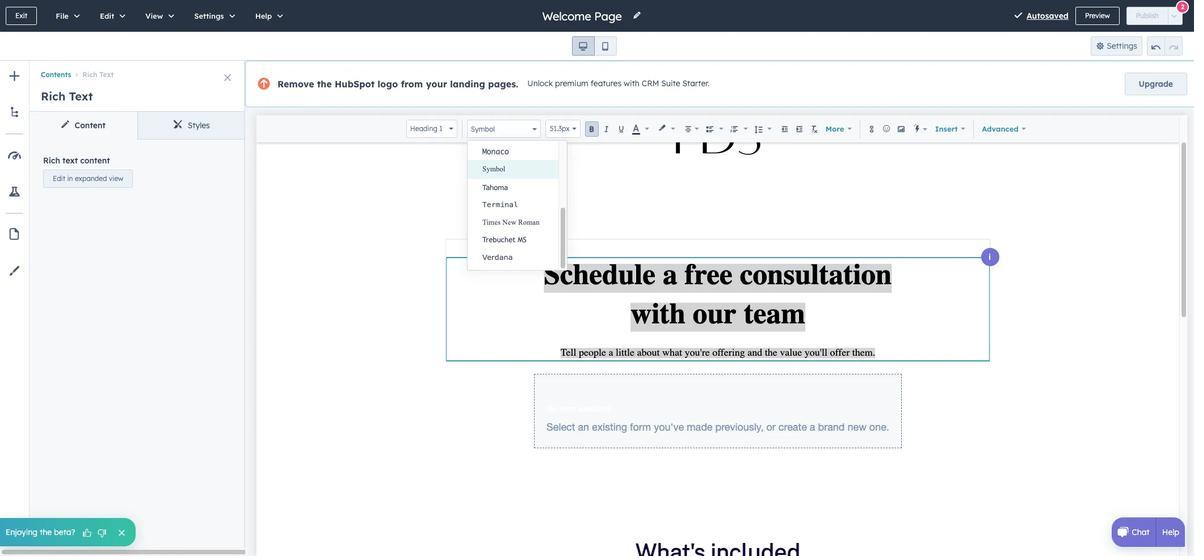 Task type: locate. For each thing, give the bounding box(es) containing it.
0 vertical spatial rich text
[[82, 71, 114, 79]]

edit
[[100, 11, 114, 20], [53, 174, 65, 183]]

help
[[255, 11, 272, 20], [1162, 527, 1179, 537]]

2
[[1181, 3, 1185, 11]]

text
[[99, 71, 114, 79], [69, 89, 93, 103]]

1 vertical spatial text
[[69, 89, 93, 103]]

contents
[[41, 71, 71, 79]]

0 horizontal spatial help
[[255, 11, 272, 20]]

tab list
[[30, 112, 245, 140]]

rich text
[[82, 71, 114, 79], [41, 89, 93, 103]]

rich text content
[[43, 156, 110, 166]]

settings
[[194, 11, 224, 20], [1107, 41, 1137, 51]]

settings button
[[182, 0, 243, 32], [1091, 36, 1143, 56]]

edit in expanded view
[[53, 174, 123, 183]]

1 vertical spatial help
[[1162, 527, 1179, 537]]

2 group from the left
[[1147, 36, 1183, 56]]

rich down contents
[[41, 89, 66, 103]]

your
[[426, 78, 447, 90]]

logo
[[378, 78, 398, 90]]

1 vertical spatial rich text
[[41, 89, 93, 103]]

1 vertical spatial rich
[[41, 89, 66, 103]]

1 vertical spatial edit
[[53, 174, 65, 183]]

the
[[317, 78, 332, 90], [40, 527, 52, 537]]

rich right contents
[[82, 71, 97, 79]]

contents button
[[41, 71, 71, 79]]

0 vertical spatial edit
[[100, 11, 114, 20]]

view
[[109, 174, 123, 183]]

1 vertical spatial the
[[40, 527, 52, 537]]

view button
[[133, 0, 182, 32]]

0 horizontal spatial settings button
[[182, 0, 243, 32]]

1 horizontal spatial edit
[[100, 11, 114, 20]]

0 vertical spatial settings
[[194, 11, 224, 20]]

hubspot
[[335, 78, 375, 90]]

group down publish group
[[1147, 36, 1183, 56]]

rich inside navigation
[[82, 71, 97, 79]]

in
[[67, 174, 73, 183]]

crm
[[642, 78, 659, 89]]

the right 'remove'
[[317, 78, 332, 90]]

edit for edit
[[100, 11, 114, 20]]

rich text down contents button
[[41, 89, 93, 103]]

settings down preview button on the top
[[1107, 41, 1137, 51]]

content
[[75, 120, 106, 131]]

0 horizontal spatial group
[[572, 36, 617, 56]]

help inside button
[[255, 11, 272, 20]]

None field
[[541, 8, 626, 24]]

rich left "text"
[[43, 156, 60, 166]]

1 horizontal spatial settings button
[[1091, 36, 1143, 56]]

text down rich text button
[[69, 89, 93, 103]]

1 horizontal spatial the
[[317, 78, 332, 90]]

content link
[[30, 112, 137, 139]]

the inside button
[[40, 527, 52, 537]]

0 vertical spatial help
[[255, 11, 272, 20]]

remove the hubspot logo from your landing pages.
[[278, 78, 518, 90]]

thumbsup image
[[82, 528, 92, 539]]

rich
[[82, 71, 97, 79], [41, 89, 66, 103], [43, 156, 60, 166]]

help button
[[243, 0, 291, 32]]

edit left the in
[[53, 174, 65, 183]]

autosaved button
[[1027, 9, 1069, 23]]

2 vertical spatial rich
[[43, 156, 60, 166]]

0 horizontal spatial edit
[[53, 174, 65, 183]]

1 horizontal spatial group
[[1147, 36, 1183, 56]]

premium
[[555, 78, 588, 89]]

enjoying the beta? button
[[0, 518, 135, 547]]

rich text right contents
[[82, 71, 114, 79]]

1 vertical spatial settings
[[1107, 41, 1137, 51]]

1 horizontal spatial help
[[1162, 527, 1179, 537]]

group up "features"
[[572, 36, 617, 56]]

file
[[56, 11, 69, 20]]

0 horizontal spatial the
[[40, 527, 52, 537]]

group
[[572, 36, 617, 56], [1147, 36, 1183, 56]]

0 vertical spatial rich
[[82, 71, 97, 79]]

edit in expanded view button
[[43, 170, 133, 188]]

edit right "file" button
[[100, 11, 114, 20]]

0 horizontal spatial settings
[[194, 11, 224, 20]]

chat
[[1132, 527, 1150, 537]]

rich for navigation containing contents
[[41, 89, 66, 103]]

upgrade link
[[1125, 73, 1187, 95]]

1 horizontal spatial settings
[[1107, 41, 1137, 51]]

view
[[145, 11, 163, 20]]

with
[[624, 78, 640, 89]]

text right contents
[[99, 71, 114, 79]]

from
[[401, 78, 423, 90]]

1 horizontal spatial text
[[99, 71, 114, 79]]

settings right the view button
[[194, 11, 224, 20]]

1 vertical spatial settings button
[[1091, 36, 1143, 56]]

0 horizontal spatial text
[[69, 89, 93, 103]]

0 vertical spatial settings button
[[182, 0, 243, 32]]

the left beta?
[[40, 527, 52, 537]]

navigation
[[30, 61, 245, 81]]

0 vertical spatial the
[[317, 78, 332, 90]]

landing
[[450, 78, 485, 90]]



Task type: vqa. For each thing, say whether or not it's contained in the screenshot.
the rightmost Settings
yes



Task type: describe. For each thing, give the bounding box(es) containing it.
edit for edit in expanded view
[[53, 174, 65, 183]]

styles link
[[137, 112, 245, 139]]

upgrade
[[1139, 79, 1173, 89]]

starter.
[[683, 78, 710, 89]]

preview button
[[1076, 7, 1120, 25]]

preview
[[1085, 11, 1110, 20]]

the for hubspot
[[317, 78, 332, 90]]

rich for tab list containing content
[[43, 156, 60, 166]]

exit link
[[6, 7, 37, 25]]

thumbsdown image
[[97, 528, 107, 539]]

exit
[[15, 11, 27, 20]]

the for beta?
[[40, 527, 52, 537]]

close image
[[224, 74, 231, 81]]

unlock
[[527, 78, 553, 89]]

rich text button
[[71, 71, 114, 79]]

publish
[[1136, 11, 1159, 20]]

enjoying
[[6, 527, 38, 537]]

beta?
[[54, 527, 75, 537]]

remove
[[278, 78, 314, 90]]

expanded
[[75, 174, 107, 183]]

edit button
[[88, 0, 133, 32]]

publish group
[[1126, 7, 1183, 25]]

styles
[[188, 120, 210, 131]]

suite
[[661, 78, 680, 89]]

text
[[62, 156, 78, 166]]

unlock premium features with crm suite starter.
[[527, 78, 710, 89]]

enjoying the beta?
[[6, 527, 75, 537]]

1 group from the left
[[572, 36, 617, 56]]

navigation containing contents
[[30, 61, 245, 81]]

file button
[[44, 0, 88, 32]]

features
[[591, 78, 622, 89]]

content
[[80, 156, 110, 166]]

tab list containing content
[[30, 112, 245, 140]]

pages.
[[488, 78, 518, 90]]

publish button
[[1126, 7, 1169, 25]]

autosaved
[[1027, 11, 1069, 21]]

0 vertical spatial text
[[99, 71, 114, 79]]



